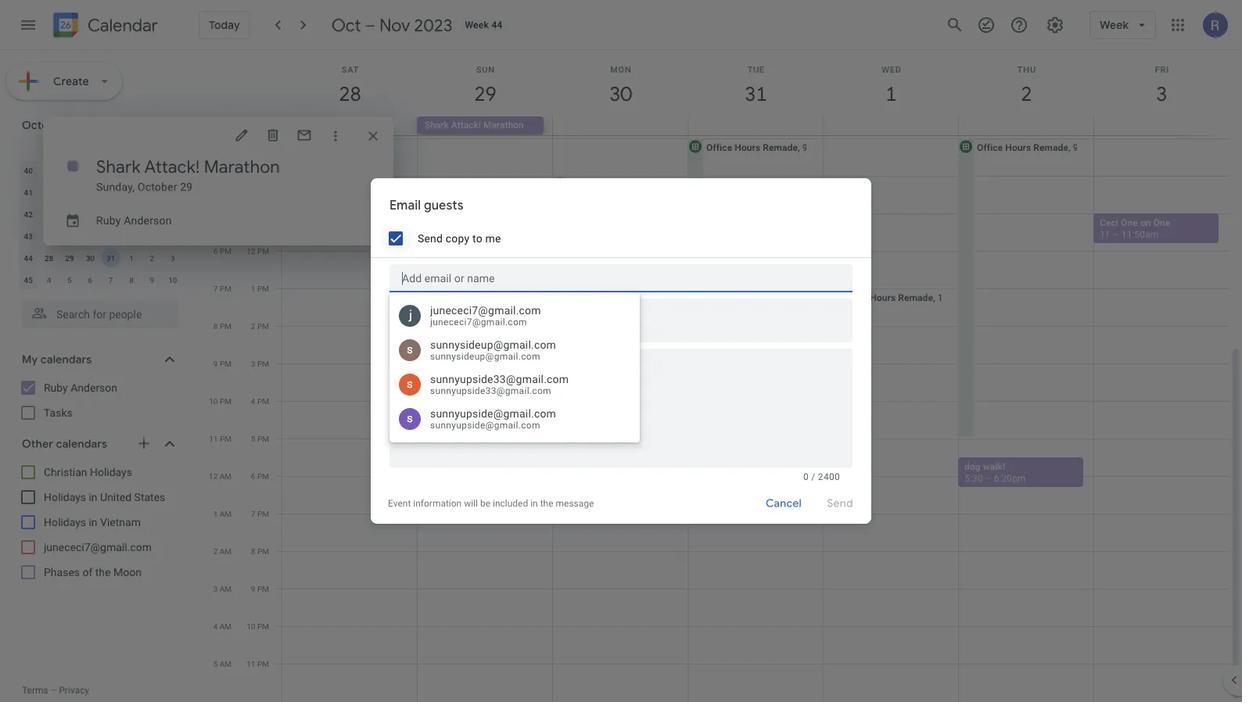 Task type: vqa. For each thing, say whether or not it's contained in the screenshot.


Task type: locate. For each thing, give the bounding box(es) containing it.
– down "walk!"
[[985, 473, 992, 484]]

29
[[180, 180, 193, 193], [65, 253, 74, 263]]

3 row from the top
[[18, 203, 183, 225]]

one right on
[[1154, 217, 1171, 228]]

1 vertical spatial calendars
[[56, 437, 107, 451]]

in left united
[[89, 491, 97, 504]]

43
[[24, 232, 33, 241]]

the right of
[[95, 566, 111, 579]]

8 left 2 pm
[[213, 322, 218, 331]]

attack! inside button
[[451, 120, 481, 131]]

6 up 13 element
[[171, 166, 175, 175]]

13 element
[[163, 183, 182, 202]]

17 element
[[101, 205, 120, 224]]

1 horizontal spatial 2023
[[414, 14, 453, 36]]

10 am
[[246, 171, 269, 181]]

shark for shark attack! marathon sunday, october 29
[[96, 156, 141, 178]]

0 vertical spatial calendars
[[41, 353, 92, 367]]

23 element
[[81, 227, 100, 246]]

sunnysideup@gmail.com down junececi7@gmail.com junececi7@gmail.com
[[430, 338, 556, 351]]

1 vertical spatial shark
[[96, 156, 141, 178]]

1 horizontal spatial marathon
[[483, 120, 524, 131]]

1 vertical spatial 12
[[247, 246, 255, 256]]

0 horizontal spatial 44
[[24, 253, 33, 263]]

row group inside october 2023 grid
[[18, 160, 183, 291]]

2400
[[818, 472, 840, 483]]

0 horizontal spatial 4 pm
[[213, 171, 232, 181]]

0 horizontal spatial 2023
[[69, 118, 95, 132]]

1 horizontal spatial anderson
[[124, 214, 172, 227]]

6 pm left 12 pm in the top left of the page
[[213, 246, 232, 256]]

– inside clean up after netflix binge 3:30 – 4:20pm
[[444, 398, 450, 409]]

1 left november 2 element
[[129, 253, 134, 263]]

sunnysideup@gmail.com
[[430, 338, 556, 351], [430, 351, 540, 362]]

1 vertical spatial october
[[138, 180, 177, 193]]

20
[[168, 210, 177, 219]]

11 down "ceci"
[[1100, 229, 1111, 240]]

10 pm right the "4 am"
[[247, 622, 269, 631]]

1 left 2 element
[[67, 166, 72, 175]]

12 element
[[143, 183, 162, 202]]

delete event image
[[265, 128, 281, 143]]

0 horizontal spatial anderson
[[71, 381, 117, 394]]

message
[[556, 498, 594, 509]]

4 row from the top
[[18, 225, 183, 247]]

ceci one on one 11 – 11:50am
[[1100, 217, 1171, 240]]

in left vietnam
[[89, 516, 97, 529]]

0 vertical spatial 30
[[44, 166, 53, 175]]

1 vertical spatial 2
[[251, 322, 255, 331]]

9 pm left 3 pm at the left of page
[[213, 359, 232, 368]]

to
[[473, 232, 483, 245]]

None text field
[[402, 315, 840, 337], [390, 367, 853, 461], [402, 315, 840, 337], [390, 367, 853, 461]]

the
[[540, 498, 554, 509], [95, 566, 111, 579]]

2023 right the "nov"
[[414, 14, 453, 36]]

1 horizontal spatial 30
[[86, 253, 95, 263]]

Add email or name text field
[[402, 264, 840, 293]]

0 horizontal spatial 29
[[65, 253, 74, 263]]

21 element
[[40, 227, 58, 246]]

1 horizontal spatial 8
[[213, 322, 218, 331]]

in right included
[[531, 498, 538, 509]]

1 vertical spatial ruby
[[44, 381, 68, 394]]

calendars right my
[[41, 353, 92, 367]]

5 down the thursday "column header"
[[150, 166, 154, 175]]

2 horizontal spatial 2
[[251, 322, 255, 331]]

november 8 element
[[122, 271, 141, 289]]

2 vertical spatial holidays
[[44, 516, 86, 529]]

12 pm
[[247, 246, 269, 256]]

am down '05'
[[257, 134, 269, 143]]

pm
[[220, 171, 232, 181], [220, 246, 232, 256], [257, 246, 269, 256], [220, 284, 232, 293], [257, 284, 269, 293], [220, 322, 232, 331], [257, 322, 269, 331], [220, 359, 232, 368], [257, 359, 269, 368], [220, 397, 232, 406], [257, 397, 269, 406], [220, 434, 232, 444], [257, 434, 269, 444], [257, 472, 269, 481], [257, 509, 269, 519], [257, 547, 269, 556], [257, 584, 269, 594], [257, 622, 269, 631], [257, 660, 269, 669]]

ceci
[[1100, 217, 1119, 228]]

3 up the "4 am"
[[213, 584, 218, 594]]

9 element
[[81, 183, 100, 202]]

remade
[[763, 142, 798, 153], [1034, 142, 1069, 153], [628, 180, 663, 191], [898, 292, 933, 303]]

20 element
[[163, 205, 182, 224]]

1 vertical spatial 4 pm
[[251, 397, 269, 406]]

0 horizontal spatial 2
[[150, 253, 154, 263]]

0 vertical spatial the
[[540, 498, 554, 509]]

1 horizontal spatial 6 pm
[[251, 472, 269, 481]]

november 7 element
[[101, 271, 120, 289]]

1 vertical spatial 44
[[24, 253, 33, 263]]

1 one from the left
[[1121, 217, 1138, 228]]

2 horizontal spatial 12
[[247, 246, 255, 256]]

of
[[83, 566, 93, 579]]

1 horizontal spatial ruby
[[96, 214, 121, 227]]

junececi7@gmail.com junececi7@gmail.com
[[430, 304, 541, 328]]

18
[[127, 210, 136, 219]]

3 for 3 am
[[213, 584, 218, 594]]

6
[[171, 166, 175, 175], [213, 246, 218, 256], [88, 275, 92, 285], [251, 472, 255, 481]]

today
[[209, 18, 240, 32]]

4 left november 5 element
[[47, 275, 51, 285]]

am up 1 am
[[220, 472, 232, 481]]

7
[[47, 188, 51, 197], [109, 275, 113, 285], [213, 284, 218, 293], [251, 509, 255, 519]]

2pm
[[711, 342, 730, 352]]

1 vertical spatial 10 pm
[[247, 622, 269, 631]]

0 vertical spatial 4 pm
[[213, 171, 232, 181]]

2 inside row group
[[150, 253, 154, 263]]

0 horizontal spatial 9 pm
[[213, 359, 232, 368]]

2 one from the left
[[1154, 217, 1171, 228]]

1 vertical spatial 9 pm
[[251, 584, 269, 594]]

be
[[480, 498, 491, 509]]

0 vertical spatial 2023
[[414, 14, 453, 36]]

0 / 2400
[[804, 472, 840, 483]]

12 right 11 element
[[148, 188, 157, 197]]

30 right '29' element
[[86, 253, 95, 263]]

11 pm up 12 am
[[209, 434, 232, 444]]

– down up
[[444, 398, 450, 409]]

0 vertical spatial 29
[[180, 180, 193, 193]]

shark for shark attack! marathon
[[425, 120, 449, 131]]

None search field
[[0, 294, 194, 329]]

october
[[22, 118, 66, 132], [138, 180, 177, 193]]

9 right november 8 "element" at the top left of page
[[150, 275, 154, 285]]

holidays in united states
[[44, 491, 165, 504]]

29 inside shark attack! marathon sunday, october 29
[[180, 180, 193, 193]]

12 for 12 am
[[209, 472, 218, 481]]

0 horizontal spatial 6 pm
[[213, 246, 232, 256]]

november 2 element
[[143, 249, 162, 268]]

31
[[106, 253, 115, 263]]

7 right 1 am
[[251, 509, 255, 519]]

5 row from the top
[[18, 247, 183, 269]]

am down the "4 am"
[[220, 660, 232, 669]]

sunnyupside33@gmail.com up 4:20pm
[[430, 386, 551, 397]]

0 horizontal spatial marathon
[[204, 156, 280, 178]]

0 horizontal spatial 10 pm
[[209, 397, 232, 406]]

1 vertical spatial 2023
[[69, 118, 95, 132]]

29 element
[[60, 249, 79, 268]]

holidays for vietnam
[[44, 516, 86, 529]]

1 vertical spatial marathon
[[204, 156, 280, 178]]

hours
[[735, 142, 761, 153], [1006, 142, 1031, 153], [599, 180, 625, 191], [870, 292, 896, 303]]

sunday,
[[96, 180, 135, 193]]

29 right 28 element
[[65, 253, 74, 263]]

1 vertical spatial anderson
[[71, 381, 117, 394]]

0
[[804, 472, 809, 483]]

other calendars list
[[3, 460, 194, 585]]

30 for september 30 element
[[44, 166, 53, 175]]

3
[[109, 166, 113, 175], [171, 253, 175, 263], [251, 359, 255, 368], [213, 584, 218, 594]]

1 vertical spatial 30
[[86, 253, 95, 263]]

am for 12 am
[[220, 472, 232, 481]]

10 pm up 12 am
[[209, 397, 232, 406]]

shark inside shark attack! marathon sunday, october 29
[[96, 156, 141, 178]]

5:30
[[965, 473, 983, 484]]

1 horizontal spatial 44
[[492, 20, 503, 31]]

6:20pm
[[994, 473, 1026, 484]]

8 pm left 2 pm
[[213, 322, 232, 331]]

0 horizontal spatial 12
[[148, 188, 157, 197]]

2 vertical spatial 8
[[251, 547, 255, 556]]

0 horizontal spatial the
[[95, 566, 111, 579]]

ruby up tasks
[[44, 381, 68, 394]]

5 right november 4 element
[[67, 275, 72, 285]]

attack! for shark attack! marathon sunday, october 29
[[144, 156, 200, 178]]

29 right 13
[[180, 180, 193, 193]]

19 element
[[143, 205, 162, 224]]

information
[[413, 498, 462, 509]]

1 vertical spatial the
[[95, 566, 111, 579]]

1 horizontal spatial one
[[1154, 217, 1171, 228]]

22 element
[[60, 227, 79, 246]]

2 down 1 am
[[213, 547, 218, 556]]

clean
[[423, 386, 448, 397]]

sunnyupside@gmail.com
[[430, 407, 556, 420], [430, 420, 540, 431]]

1 horizontal spatial 2
[[213, 547, 218, 556]]

monday column header
[[80, 138, 101, 160]]

2 for 2 pm
[[251, 322, 255, 331]]

15 element
[[60, 205, 79, 224]]

anderson
[[124, 214, 172, 227], [71, 381, 117, 394]]

2 sunnysideup@gmail.com from the top
[[430, 351, 540, 362]]

office hours remade
[[571, 180, 663, 191]]

am up 5 am
[[220, 622, 232, 631]]

1 horizontal spatial 29
[[180, 180, 193, 193]]

0 horizontal spatial 8
[[129, 275, 134, 285]]

0 vertical spatial 8 pm
[[213, 322, 232, 331]]

sunnyupside33@gmail.com inside sunnyupside33@gmail.com sunnyupside33@gmail.com
[[430, 386, 551, 397]]

2023
[[414, 14, 453, 36], [69, 118, 95, 132]]

0 horizontal spatial 30
[[44, 166, 53, 175]]

0 horizontal spatial shark
[[96, 156, 141, 178]]

0 vertical spatial attack!
[[451, 120, 481, 131]]

1 row from the top
[[18, 160, 183, 182]]

am up the "4 am"
[[220, 584, 232, 594]]

am down '9 am'
[[257, 171, 269, 181]]

5 down 3 pm at the left of page
[[251, 434, 255, 444]]

6 row from the top
[[18, 269, 183, 291]]

ruby anderson inside my calendars list
[[44, 381, 117, 394]]

guests
[[424, 198, 464, 214]]

one up 11:50am
[[1121, 217, 1138, 228]]

1 for 1 pm
[[251, 284, 255, 293]]

anderson down my calendars dropdown button
[[71, 381, 117, 394]]

attack! inside shark attack! marathon sunday, october 29
[[144, 156, 200, 178]]

calendars for other calendars
[[56, 437, 107, 451]]

wednesday column header
[[121, 138, 142, 160]]

30 right 40
[[44, 166, 53, 175]]

october up s
[[22, 118, 66, 132]]

office hours remade button
[[552, 175, 678, 439]]

2 sunnyupside@gmail.com from the top
[[430, 420, 540, 431]]

22
[[65, 232, 74, 241]]

12 inside row group
[[148, 188, 157, 197]]

29 inside row group
[[65, 253, 74, 263]]

anderson inside my calendars list
[[71, 381, 117, 394]]

26
[[148, 232, 157, 241]]

am
[[257, 134, 269, 143], [257, 171, 269, 181], [220, 472, 232, 481], [220, 509, 232, 519], [220, 547, 232, 556], [220, 584, 232, 594], [220, 622, 232, 631], [220, 660, 232, 669]]

– inside dog walk! 5:30 – 6:20pm
[[985, 473, 992, 484]]

calendars up christian holidays
[[56, 437, 107, 451]]

17
[[106, 210, 115, 219]]

– down "ceci"
[[1113, 229, 1119, 240]]

october up 19 "element"
[[138, 180, 177, 193]]

grid containing shark attack! marathon
[[200, 51, 1242, 703]]

1 down 12 pm in the top left of the page
[[251, 284, 255, 293]]

event information will be included in the message
[[388, 498, 594, 509]]

6 pm down 5 pm
[[251, 472, 269, 481]]

0 vertical spatial 9 pm
[[213, 359, 232, 368]]

1 vertical spatial attack!
[[144, 156, 200, 178]]

november 5 element
[[60, 271, 79, 289]]

12 up 1 am
[[209, 472, 218, 481]]

0 vertical spatial shark
[[425, 120, 449, 131]]

5 down the "4 am"
[[213, 660, 218, 669]]

44
[[492, 20, 503, 31], [24, 253, 33, 263]]

4 pm down 3 pm at the left of page
[[251, 397, 269, 406]]

row
[[18, 160, 183, 182], [18, 182, 183, 203], [18, 203, 183, 225], [18, 225, 183, 247], [18, 247, 183, 269], [18, 269, 183, 291]]

10 right the 9 element at the top left of page
[[106, 188, 115, 197]]

october inside shark attack! marathon sunday, october 29
[[138, 180, 177, 193]]

9 pm right "3 am"
[[251, 584, 269, 594]]

christian
[[44, 466, 87, 479]]

1 horizontal spatial 11 pm
[[247, 660, 269, 669]]

calendar heading
[[84, 14, 158, 36]]

included
[[493, 498, 528, 509]]

0 horizontal spatial one
[[1121, 217, 1138, 228]]

0 vertical spatial 2
[[150, 253, 154, 263]]

am up "2 am"
[[220, 509, 232, 519]]

1 horizontal spatial 10 pm
[[247, 622, 269, 631]]

row group
[[18, 160, 183, 291]]

my calendars list
[[3, 376, 194, 426]]

holidays down christian
[[44, 491, 86, 504]]

0 vertical spatial ruby anderson
[[96, 214, 172, 227]]

am down 1 am
[[220, 547, 232, 556]]

10 inside november 10 element
[[168, 275, 177, 285]]

terms link
[[22, 685, 48, 696]]

sunnysideup@gmail.com inside sunnysideup@gmail.com sunnysideup@gmail.com
[[430, 351, 540, 362]]

1 horizontal spatial attack!
[[451, 120, 481, 131]]

14 element
[[40, 205, 58, 224]]

ruby
[[96, 214, 121, 227], [44, 381, 68, 394]]

4 pm left 10 am
[[213, 171, 232, 181]]

am for 4 am
[[220, 622, 232, 631]]

shark inside button
[[425, 120, 449, 131]]

the left message
[[540, 498, 554, 509]]

grid
[[200, 51, 1242, 703]]

thursday column header
[[142, 138, 162, 160]]

4 pm
[[213, 171, 232, 181], [251, 397, 269, 406]]

3:30
[[423, 398, 442, 409]]

2 row from the top
[[18, 182, 183, 203]]

30 element
[[81, 249, 100, 268]]

junececi7@gmail.com for junececi7@gmail.com
[[44, 541, 152, 554]]

1 vertical spatial holidays
[[44, 491, 86, 504]]

party
[[711, 330, 734, 341]]

2 element
[[81, 161, 100, 180]]

cell
[[282, 117, 418, 135], [553, 117, 688, 135], [688, 117, 823, 135], [823, 117, 959, 135], [959, 117, 1094, 135], [1094, 117, 1229, 135], [162, 225, 183, 247]]

1 horizontal spatial shark
[[425, 120, 449, 131]]

marathon for shark attack! marathon
[[483, 120, 524, 131]]

1 vertical spatial 8 pm
[[251, 547, 269, 556]]

office inside button
[[571, 180, 597, 191]]

5 for 5 am
[[213, 660, 218, 669]]

2 sunnyupside33@gmail.com from the top
[[430, 386, 551, 397]]

12 for 12 pm
[[247, 246, 255, 256]]

0 horizontal spatial 8 pm
[[213, 322, 232, 331]]

office hours remade ,
[[706, 142, 803, 153], [977, 142, 1073, 153], [842, 292, 938, 303]]

november 9 element
[[143, 271, 162, 289]]

3 right november 2 element
[[171, 253, 175, 263]]

sunnysideup@gmail.com up sunnyupside33@gmail.com sunnyupside33@gmail.com
[[430, 351, 540, 362]]

8 left november 9 element
[[129, 275, 134, 285]]

terms – privacy
[[22, 685, 89, 696]]

0 vertical spatial 8
[[129, 275, 134, 285]]

row containing 40
[[18, 160, 183, 182]]

holidays up united
[[90, 466, 132, 479]]

marathon
[[483, 120, 524, 131], [204, 156, 280, 178]]

1 horizontal spatial 9 pm
[[251, 584, 269, 594]]

row group containing 40
[[18, 160, 183, 291]]

sunnyupside@gmail.com down netflix
[[430, 407, 556, 420]]

8
[[129, 275, 134, 285], [213, 322, 218, 331], [251, 547, 255, 556]]

november 3 element
[[163, 249, 182, 268]]

sunday column header
[[59, 138, 80, 160]]

0 horizontal spatial october
[[22, 118, 66, 132]]

1 down 12 am
[[213, 509, 218, 519]]

shark attack! marathon heading
[[96, 156, 280, 178]]

1 horizontal spatial 12
[[209, 472, 218, 481]]

1 horizontal spatial october
[[138, 180, 177, 193]]

shark attack! marathon row
[[275, 117, 1242, 135]]

other calendars
[[22, 437, 107, 451]]

junececi7@gmail.com inside other calendars list
[[44, 541, 152, 554]]

sunnyupside@gmail.com inside sunnyupside@gmail.com sunnyupside@gmail.com
[[430, 420, 540, 431]]

sunnyupside@gmail.com down 4:20pm
[[430, 420, 540, 431]]

vietnam
[[100, 516, 141, 529]]

10 right november 9 element
[[168, 275, 177, 285]]

dinner 5:30pm , texas roadhouse
[[694, 461, 806, 484]]

11 pm right 5 am
[[247, 660, 269, 669]]

0 horizontal spatial ruby
[[44, 381, 68, 394]]

november 10 element
[[163, 271, 182, 289]]

8 pm
[[213, 322, 232, 331], [251, 547, 269, 556]]

0 vertical spatial 12
[[148, 188, 157, 197]]

2023 up monday column header
[[69, 118, 95, 132]]

1 horizontal spatial the
[[540, 498, 554, 509]]

11 right the 10 element
[[127, 188, 136, 197]]

other calendars button
[[3, 432, 194, 457]]

november 1 element
[[122, 249, 141, 268]]

6 pm
[[213, 246, 232, 256], [251, 472, 269, 481]]

row containing 44
[[18, 247, 183, 269]]

10 element
[[101, 183, 120, 202]]

7 pm right 1 am
[[251, 509, 269, 519]]

16
[[86, 210, 95, 219]]

2 vertical spatial 12
[[209, 472, 218, 481]]

30 for 30 element
[[86, 253, 95, 263]]

0 horizontal spatial attack!
[[144, 156, 200, 178]]

2 down 1 pm
[[251, 322, 255, 331]]

s row
[[18, 138, 183, 160]]

in
[[89, 491, 97, 504], [531, 498, 538, 509], [89, 516, 97, 529]]

list box
[[390, 299, 640, 437]]

christian holidays
[[44, 466, 132, 479]]

2 vertical spatial 2
[[213, 547, 218, 556]]

3 up the sunday,
[[109, 166, 113, 175]]

1 vertical spatial ruby anderson
[[44, 381, 117, 394]]

44 left 28
[[24, 253, 33, 263]]

am for 10 am
[[257, 171, 269, 181]]

texas
[[730, 473, 755, 484]]

ruby up 24
[[96, 214, 121, 227]]

marathon inside button
[[483, 120, 524, 131]]

tasks
[[44, 406, 73, 419]]

11
[[127, 188, 136, 197], [1100, 229, 1111, 240], [209, 434, 218, 444], [247, 660, 255, 669]]

my calendars
[[22, 353, 92, 367]]

junececi7@gmail.com inside junececi7@gmail.com junececi7@gmail.com
[[430, 317, 527, 328]]

dog walk! 5:30 – 6:20pm
[[965, 461, 1026, 484]]

will
[[464, 498, 478, 509]]

1 horizontal spatial 7 pm
[[251, 509, 269, 519]]

holidays down holidays in united states
[[44, 516, 86, 529]]

junececi7@gmail.com
[[430, 304, 541, 317], [430, 317, 527, 328], [44, 541, 152, 554]]

1 vertical spatial 29
[[65, 253, 74, 263]]

3 down 2 pm
[[251, 359, 255, 368]]

holidays for united
[[44, 491, 86, 504]]

email guests
[[390, 198, 464, 214]]

september 30 element
[[40, 161, 58, 180]]

0 vertical spatial marathon
[[483, 120, 524, 131]]

column header
[[18, 138, 39, 160]]

7 pm left 1 pm
[[213, 284, 232, 293]]

2 right november 1 element
[[150, 253, 154, 263]]

1
[[67, 166, 72, 175], [129, 253, 134, 263], [251, 284, 255, 293], [213, 509, 218, 519]]

24 element
[[101, 227, 120, 246]]

am for 9 am
[[257, 134, 269, 143]]

10
[[246, 171, 255, 181], [106, 188, 115, 197], [168, 275, 177, 285], [209, 397, 218, 406], [247, 622, 255, 631]]

4 down wednesday column header
[[129, 166, 134, 175]]

12 up 1 pm
[[247, 246, 255, 256]]

18 element
[[122, 205, 141, 224]]

, inside dinner 5:30pm , texas roadhouse
[[726, 473, 728, 484]]

2 horizontal spatial office hours remade ,
[[977, 142, 1073, 153]]

marathon inside shark attack! marathon sunday, october 29
[[204, 156, 280, 178]]



Task type: describe. For each thing, give the bounding box(es) containing it.
holidays in vietnam
[[44, 516, 141, 529]]

cancel button
[[759, 485, 809, 523]]

10 up 12 am
[[209, 397, 218, 406]]

– right oct
[[365, 14, 375, 36]]

privacy
[[59, 685, 89, 696]]

9 down gmt- at the left top of the page
[[251, 134, 255, 143]]

main drawer image
[[19, 16, 38, 34]]

7 left november 8 "element" at the top left of page
[[109, 275, 113, 285]]

email guests dialog
[[371, 178, 872, 524]]

11 inside ceci one on one 11 – 11:50am
[[1100, 229, 1111, 240]]

3 for 3 pm
[[251, 359, 255, 368]]

marathon for shark attack! marathon sunday, october 29
[[204, 156, 280, 178]]

0 vertical spatial 10 pm
[[209, 397, 232, 406]]

42
[[24, 210, 33, 219]]

1 horizontal spatial 4 pm
[[251, 397, 269, 406]]

31 element
[[101, 249, 120, 268]]

– right terms link
[[51, 685, 57, 696]]

dog
[[965, 461, 981, 472]]

states
[[134, 491, 165, 504]]

28 element
[[40, 249, 58, 268]]

1 for november 1 element
[[129, 253, 134, 263]]

in for vietnam
[[89, 516, 97, 529]]

0 horizontal spatial office hours remade ,
[[706, 142, 803, 153]]

1 pm
[[251, 284, 269, 293]]

am for 5 am
[[220, 660, 232, 669]]

5:30pm
[[694, 473, 726, 484]]

binge
[[516, 386, 541, 397]]

netflix
[[486, 386, 514, 397]]

05
[[261, 121, 270, 131]]

in inside email guests dialog
[[531, 498, 538, 509]]

0 vertical spatial 44
[[492, 20, 503, 31]]

row containing 41
[[18, 182, 183, 203]]

3 pm
[[251, 359, 269, 368]]

1 vertical spatial 7 pm
[[251, 509, 269, 519]]

in for united
[[89, 491, 97, 504]]

2 for 2
[[150, 253, 154, 263]]

23
[[86, 232, 95, 241]]

27, today element
[[163, 227, 182, 246]]

privacy link
[[59, 685, 89, 696]]

4 up 5 am
[[213, 622, 218, 631]]

november 4 element
[[40, 271, 58, 289]]

the inside list
[[95, 566, 111, 579]]

11 inside row group
[[127, 188, 136, 197]]

october 2023
[[22, 118, 95, 132]]

1 am
[[213, 509, 232, 519]]

sunnyupside33@gmail.com sunnyupside33@gmail.com
[[430, 373, 569, 397]]

4 left 10 am
[[213, 171, 218, 181]]

hours inside office hours remade button
[[599, 180, 625, 191]]

november 6 element
[[81, 271, 100, 289]]

shark attack! marathon
[[425, 120, 524, 131]]

3 am
[[213, 584, 232, 594]]

roadhouse
[[758, 473, 806, 484]]

1 vertical spatial 8
[[213, 322, 218, 331]]

calendar element
[[50, 9, 158, 44]]

1 for 1 am
[[213, 509, 218, 519]]

1 horizontal spatial office hours remade ,
[[842, 292, 938, 303]]

5 for 5 pm
[[251, 434, 255, 444]]

1 sunnyupside33@gmail.com from the top
[[430, 373, 569, 386]]

0 vertical spatial anderson
[[124, 214, 172, 227]]

list box containing junececi7@gmail.com
[[390, 299, 640, 437]]

junececi7@gmail.com for junececi7@gmail.com junececi7@gmail.com
[[430, 304, 541, 317]]

4 down 3 pm at the left of page
[[251, 397, 255, 406]]

send
[[418, 232, 443, 245]]

up
[[450, 386, 461, 397]]

clean up after netflix binge 3:30 – 4:20pm
[[423, 386, 541, 409]]

after
[[463, 386, 483, 397]]

1 sunnysideup@gmail.com from the top
[[430, 338, 556, 351]]

13
[[168, 188, 177, 197]]

other
[[22, 437, 53, 451]]

my calendars button
[[3, 347, 194, 372]]

me
[[485, 232, 501, 245]]

5 for november 5 element
[[67, 275, 72, 285]]

copy
[[446, 232, 470, 245]]

calendar
[[88, 14, 158, 36]]

11 right 5 am
[[247, 660, 255, 669]]

row containing 43
[[18, 225, 183, 247]]

2 for 2 am
[[213, 547, 218, 556]]

0 vertical spatial ruby
[[96, 214, 121, 227]]

shark attack! marathon sunday, october 29
[[96, 156, 280, 193]]

sunnysideup@gmail.com sunnysideup@gmail.com
[[430, 338, 556, 362]]

26 element
[[143, 227, 162, 246]]

tuesday column header
[[101, 138, 121, 160]]

0 vertical spatial 6 pm
[[213, 246, 232, 256]]

sunnyupside@gmail.com sunnyupside@gmail.com
[[430, 407, 556, 431]]

25 element
[[122, 227, 141, 246]]

am for 3 am
[[220, 584, 232, 594]]

s
[[47, 144, 51, 153]]

9 left 3 pm at the left of page
[[213, 359, 218, 368]]

10 right the "4 am"
[[247, 622, 255, 631]]

send copy to me
[[418, 232, 501, 245]]

0 vertical spatial 7 pm
[[213, 284, 232, 293]]

october 2023 grid
[[15, 138, 183, 291]]

5 pm
[[251, 434, 269, 444]]

1 sunnyupside@gmail.com from the top
[[430, 407, 556, 420]]

dinner
[[694, 461, 722, 472]]

24
[[106, 232, 115, 241]]

oct
[[331, 14, 361, 36]]

6 right 12 am
[[251, 472, 255, 481]]

9 right "3 am"
[[251, 584, 255, 594]]

– inside ceci one on one 11 – 11:50am
[[1113, 229, 1119, 240]]

0 vertical spatial holidays
[[90, 466, 132, 479]]

calendars for my calendars
[[41, 353, 92, 367]]

event
[[388, 498, 411, 509]]

gmt-05
[[243, 121, 270, 131]]

the inside email guests dialog
[[540, 498, 554, 509]]

shark attack! marathon button
[[418, 117, 544, 134]]

today button
[[199, 11, 250, 39]]

12 for 12
[[148, 188, 157, 197]]

11 up 12 am
[[209, 434, 218, 444]]

11:50am
[[1122, 229, 1159, 240]]

6 left november 7 element
[[88, 275, 92, 285]]

8 inside "element"
[[129, 275, 134, 285]]

21
[[44, 232, 53, 241]]

1 horizontal spatial 8 pm
[[251, 547, 269, 556]]

11 element
[[122, 183, 141, 202]]

10 down '9 am'
[[246, 171, 255, 181]]

terms
[[22, 685, 48, 696]]

2 horizontal spatial 8
[[251, 547, 255, 556]]

12 am
[[209, 472, 232, 481]]

9 inside row
[[150, 275, 154, 285]]

remade inside button
[[628, 180, 663, 191]]

0 horizontal spatial 11 pm
[[209, 434, 232, 444]]

5 am
[[213, 660, 232, 669]]

9 am
[[251, 134, 269, 143]]

walk!
[[983, 461, 1006, 472]]

4:20pm
[[453, 398, 485, 409]]

gmt-
[[243, 121, 261, 131]]

email event details image
[[297, 128, 312, 143]]

week 44
[[465, 20, 503, 31]]

2 am
[[213, 547, 232, 556]]

cancel
[[766, 497, 802, 511]]

phases of the moon
[[44, 566, 142, 579]]

28
[[44, 253, 53, 263]]

phases
[[44, 566, 80, 579]]

row containing 42
[[18, 203, 183, 225]]

1 vertical spatial 6 pm
[[251, 472, 269, 481]]

41
[[24, 188, 33, 197]]

6 left 12 pm in the top left of the page
[[213, 246, 218, 256]]

row containing 45
[[18, 269, 183, 291]]

am for 1 am
[[220, 509, 232, 519]]

ruby inside my calendars list
[[44, 381, 68, 394]]

45
[[24, 275, 33, 285]]

7 right november 10 element
[[213, 284, 218, 293]]

3 for november 3 element
[[171, 253, 175, 263]]

31 cell
[[101, 247, 121, 269]]

19
[[148, 210, 157, 219]]

16 element
[[81, 205, 100, 224]]

44 inside october 2023 grid
[[24, 253, 33, 263]]

1 vertical spatial 11 pm
[[247, 660, 269, 669]]

7 right the 41
[[47, 188, 51, 197]]

united
[[100, 491, 132, 504]]

my
[[22, 353, 38, 367]]

email
[[390, 198, 421, 214]]

am for 2 am
[[220, 547, 232, 556]]

0 vertical spatial october
[[22, 118, 66, 132]]

2 pm
[[251, 322, 269, 331]]

attack! for shark attack! marathon
[[451, 120, 481, 131]]



